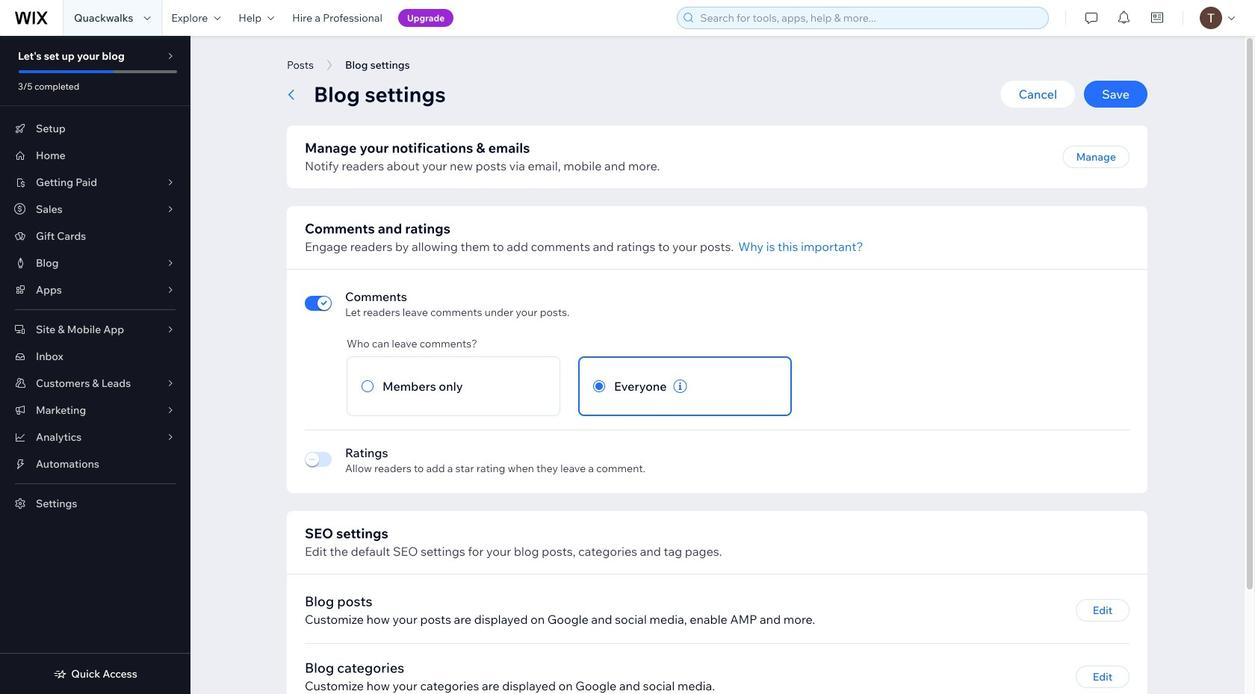 Task type: locate. For each thing, give the bounding box(es) containing it.
option group
[[347, 356, 1130, 416]]



Task type: describe. For each thing, give the bounding box(es) containing it.
Search for tools, apps, help & more... field
[[696, 7, 1044, 28]]

sidebar element
[[0, 36, 191, 694]]



Task type: vqa. For each thing, say whether or not it's contained in the screenshot.
"Search for tools, apps, help & more..." Field at the top of the page
yes



